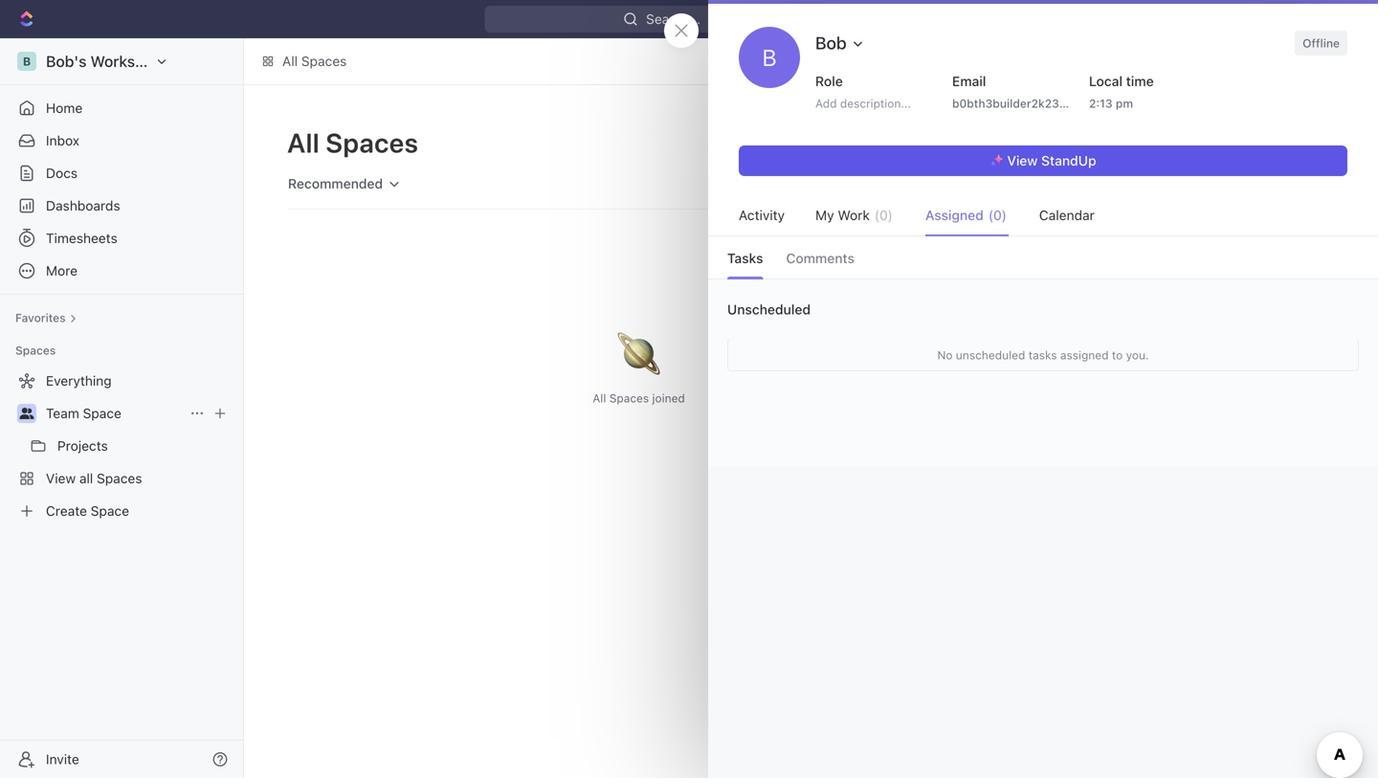 Task type: locate. For each thing, give the bounding box(es) containing it.
2 (0) from the left
[[989, 207, 1007, 223]]

user group image left team space link
[[20, 408, 34, 419]]

1 vertical spatial team
[[46, 405, 79, 421]]

0 horizontal spatial team
[[46, 405, 79, 421]]

bob's workspace, , element
[[17, 52, 36, 71]]

create space
[[46, 503, 129, 519]]

1 vertical spatial search... button
[[898, 168, 991, 199]]

all spaces
[[282, 53, 347, 69], [287, 127, 419, 158]]

email b0bth3builder2k23@gmail.com
[[952, 73, 1127, 110]]

shown
[[1090, 161, 1125, 174]]

1 horizontal spatial search...
[[925, 176, 979, 191]]

0 horizontal spatial search... button
[[485, 6, 839, 33]]

no unscheduled tasks assigned to you.
[[937, 348, 1149, 362]]

home link
[[8, 93, 235, 123]]

1 horizontal spatial team space
[[1082, 210, 1158, 226]]

0 horizontal spatial (0)
[[875, 207, 893, 223]]

unscheduled
[[727, 301, 811, 317]]

bob
[[815, 33, 847, 53]]

1 (0) from the left
[[875, 207, 893, 223]]

all
[[282, 53, 298, 69], [287, 127, 320, 158], [593, 391, 606, 405]]

favorites button
[[8, 306, 85, 329]]

team space
[[1082, 210, 1158, 226], [46, 405, 121, 421]]

space inside button
[[940, 135, 979, 151]]

timesheets
[[46, 230, 117, 246]]

create
[[46, 503, 87, 519]]

1 vertical spatial search...
[[925, 176, 979, 191]]

local
[[1089, 73, 1123, 89]]

0 horizontal spatial team space
[[46, 405, 121, 421]]

add
[[815, 97, 837, 110]]

workspace
[[90, 52, 170, 70]]

team inside team space link
[[46, 405, 79, 421]]

view inside view all spaces link
[[46, 470, 76, 486]]

all spaces joined
[[593, 391, 685, 405]]

view
[[1007, 153, 1038, 168], [46, 470, 76, 486]]

team space up projects
[[46, 405, 121, 421]]

0 horizontal spatial b
[[23, 55, 31, 68]]

0 horizontal spatial search...
[[646, 11, 701, 27]]

1 horizontal spatial view
[[1007, 153, 1038, 168]]

user group image down view standup
[[1051, 212, 1066, 224]]

(0) right 'work'
[[875, 207, 893, 223]]

1 horizontal spatial (0)
[[989, 207, 1007, 223]]

view for view standup
[[1007, 153, 1038, 168]]

to
[[1112, 348, 1123, 362]]

spaces
[[301, 53, 347, 69], [326, 127, 419, 158], [1102, 134, 1158, 155], [1047, 161, 1087, 174], [15, 344, 56, 357], [609, 391, 649, 405], [97, 470, 142, 486]]

view inside view standup button
[[1007, 153, 1038, 168]]

left
[[1168, 161, 1186, 174]]

recommended button
[[279, 168, 411, 199]]

team down shown
[[1082, 210, 1116, 226]]

standup
[[1041, 153, 1096, 168]]

b left bob's
[[23, 55, 31, 68]]

view all spaces
[[46, 470, 142, 486]]

1 horizontal spatial team
[[1082, 210, 1116, 226]]

tree containing everything
[[8, 366, 235, 526]]

new
[[909, 135, 937, 151]]

recommended
[[288, 176, 383, 191]]

you.
[[1126, 348, 1149, 362]]

1 vertical spatial all spaces
[[287, 127, 419, 158]]

0 vertical spatial user group image
[[1051, 212, 1066, 224]]

view left the standup
[[1007, 153, 1038, 168]]

team space inside team space link
[[46, 405, 121, 421]]

1 vertical spatial user group image
[[20, 408, 34, 419]]

(0) right assigned
[[989, 207, 1007, 223]]

view all spaces link
[[8, 463, 232, 494]]

team down everything at the left of page
[[46, 405, 79, 421]]

tree
[[8, 366, 235, 526]]

everything
[[46, 373, 112, 389]]

0 vertical spatial team space
[[1082, 210, 1158, 226]]

bob's
[[46, 52, 87, 70]]

local time 2:13 pm
[[1089, 73, 1154, 110]]

my work (0)
[[816, 207, 893, 223]]

dashboards link
[[8, 190, 235, 221]]

tree inside 'sidebar' 'navigation'
[[8, 366, 235, 526]]

view left all
[[46, 470, 76, 486]]

favorites
[[15, 311, 66, 324]]

0 horizontal spatial user group image
[[20, 408, 34, 419]]

activity
[[739, 207, 785, 223]]

(0)
[[875, 207, 893, 223], [989, 207, 1007, 223]]

your
[[1141, 161, 1165, 174]]

space right new
[[940, 135, 979, 151]]

team
[[1082, 210, 1116, 226], [46, 405, 79, 421]]

view for view all spaces
[[46, 470, 76, 486]]

search...
[[646, 11, 701, 27], [925, 176, 979, 191]]

0 horizontal spatial view
[[46, 470, 76, 486]]

search... button
[[485, 6, 839, 33], [898, 168, 991, 199]]

more button
[[8, 256, 235, 286]]

new space
[[909, 135, 979, 151]]

create space link
[[8, 496, 232, 526]]

b
[[762, 44, 777, 71], [23, 55, 31, 68]]

visible spaces spaces shown in your left sidebar.
[[1047, 134, 1232, 174]]

space
[[940, 135, 979, 151], [1119, 210, 1158, 226], [83, 405, 121, 421], [91, 503, 129, 519]]

team space down shown
[[1082, 210, 1158, 226]]

space down everything link
[[83, 405, 121, 421]]

1 vertical spatial team space
[[46, 405, 121, 421]]

invite
[[46, 751, 79, 767]]

1 horizontal spatial b
[[762, 44, 777, 71]]

bob button
[[808, 27, 874, 59], [808, 27, 874, 59]]

0 vertical spatial team
[[1082, 210, 1116, 226]]

my
[[816, 207, 834, 223]]

0 vertical spatial view
[[1007, 153, 1038, 168]]

user group image
[[1051, 212, 1066, 224], [20, 408, 34, 419]]

role add description...
[[815, 73, 911, 110]]

sidebar navigation
[[0, 38, 248, 778]]

0 vertical spatial search...
[[646, 11, 701, 27]]

b left bob
[[762, 44, 777, 71]]

team space link
[[46, 398, 182, 429]]

all
[[79, 470, 93, 486]]

1 vertical spatial view
[[46, 470, 76, 486]]

tasks
[[727, 250, 763, 266]]



Task type: vqa. For each thing, say whether or not it's contained in the screenshot.
fourth option from right
no



Task type: describe. For each thing, give the bounding box(es) containing it.
b0bth3builder2k23@gmail.com
[[952, 97, 1127, 110]]

role
[[815, 73, 843, 89]]

visible
[[1047, 134, 1098, 155]]

docs
[[46, 165, 78, 181]]

assigned (0)
[[925, 207, 1007, 223]]

0 vertical spatial all spaces
[[282, 53, 347, 69]]

user group image inside tree
[[20, 408, 34, 419]]

offline
[[1303, 36, 1340, 50]]

inbox link
[[8, 125, 235, 156]]

timesheets link
[[8, 223, 235, 254]]

add description... button
[[808, 92, 934, 115]]

projects link
[[57, 431, 232, 461]]

time
[[1126, 73, 1154, 89]]

calendar
[[1039, 207, 1095, 223]]

dashboards
[[46, 198, 120, 213]]

space down view all spaces link
[[91, 503, 129, 519]]

email
[[952, 73, 986, 89]]

comments
[[786, 250, 855, 266]]

1 horizontal spatial search... button
[[898, 168, 991, 199]]

2 vertical spatial all
[[593, 391, 606, 405]]

1 horizontal spatial user group image
[[1051, 212, 1066, 224]]

bob's workspace
[[46, 52, 170, 70]]

2:13
[[1089, 97, 1113, 110]]

no
[[937, 348, 953, 362]]

inbox
[[46, 133, 79, 148]]

projects
[[57, 438, 108, 454]]

0 vertical spatial all
[[282, 53, 298, 69]]

unscheduled
[[956, 348, 1025, 362]]

sidebar.
[[1189, 161, 1232, 174]]

work
[[838, 207, 870, 223]]

in
[[1128, 161, 1138, 174]]

view standup button
[[739, 145, 1348, 176]]

everything link
[[8, 366, 232, 396]]

view standup
[[1007, 153, 1096, 168]]

docs link
[[8, 158, 235, 189]]

space down in
[[1119, 210, 1158, 226]]

tasks
[[1029, 348, 1057, 362]]

pm
[[1116, 97, 1133, 110]]

1 vertical spatial all
[[287, 127, 320, 158]]

0 vertical spatial search... button
[[485, 6, 839, 33]]

assigned
[[925, 207, 984, 223]]

b inside 'navigation'
[[23, 55, 31, 68]]

new space button
[[881, 128, 991, 159]]

more
[[46, 263, 78, 279]]

home
[[46, 100, 83, 116]]

joined
[[652, 391, 685, 405]]

description...
[[840, 97, 911, 110]]

assigned
[[1060, 348, 1109, 362]]



